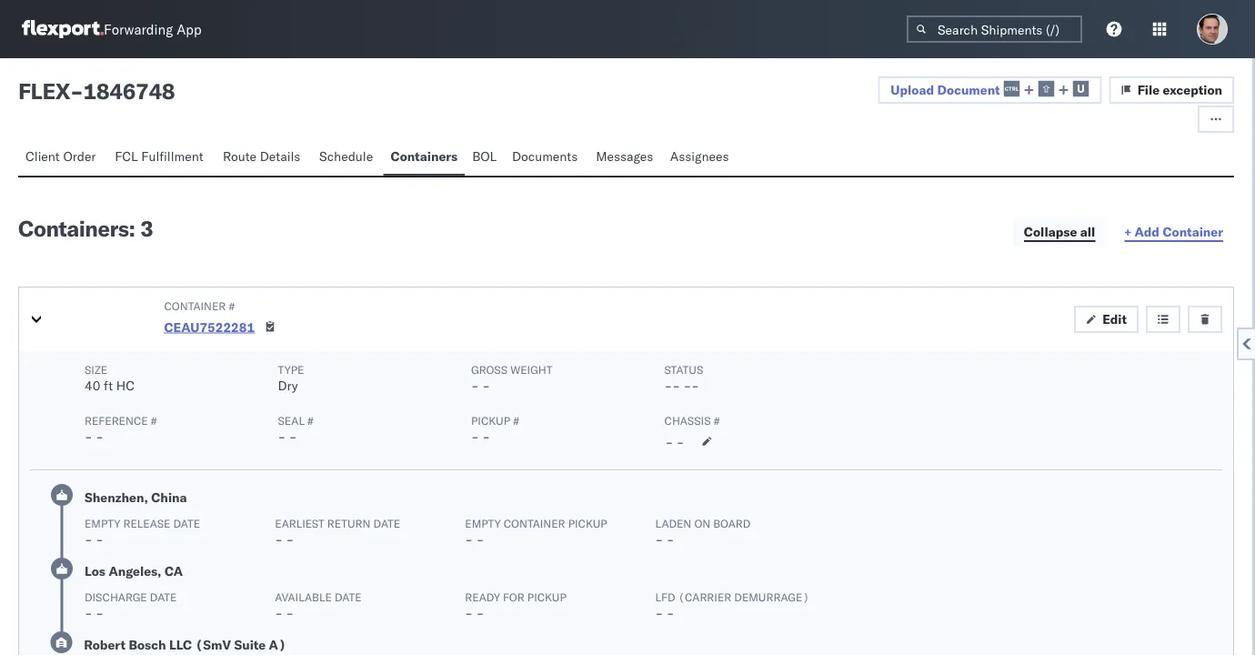 Task type: locate. For each thing, give the bounding box(es) containing it.
fcl
[[115, 148, 138, 164]]

route details
[[223, 148, 301, 164]]

date down ca
[[150, 590, 177, 604]]

discharge date - -
[[85, 590, 177, 621]]

0 horizontal spatial empty
[[85, 516, 120, 530]]

# right chassis
[[714, 414, 720, 427]]

1 horizontal spatial container
[[1163, 224, 1224, 240]]

# for reference # - -
[[151, 414, 157, 427]]

+ add container
[[1125, 224, 1224, 240]]

1 horizontal spatial pickup
[[568, 516, 608, 530]]

messages button
[[589, 140, 663, 176]]

discharge
[[85, 590, 147, 604]]

0 horizontal spatial container
[[164, 299, 226, 313]]

status
[[665, 363, 704, 376]]

+ add container button
[[1114, 219, 1235, 246]]

containers
[[391, 148, 458, 164]]

pickup
[[471, 414, 510, 427]]

chassis #
[[665, 414, 720, 427]]

1 empty from the left
[[85, 516, 120, 530]]

reference
[[85, 414, 148, 427]]

# right reference
[[151, 414, 157, 427]]

0 horizontal spatial pickup
[[528, 590, 567, 604]]

1 vertical spatial pickup
[[528, 590, 567, 604]]

0 vertical spatial pickup
[[568, 516, 608, 530]]

pickup inside empty container pickup - -
[[568, 516, 608, 530]]

date right return
[[374, 516, 400, 530]]

date right the available at the bottom left of page
[[335, 590, 362, 604]]

- -
[[666, 434, 685, 450]]

seal
[[278, 414, 305, 427]]

(carrier
[[678, 590, 732, 604]]

# for chassis #
[[714, 414, 720, 427]]

empty inside empty release date - -
[[85, 516, 120, 530]]

# inside pickup # - -
[[513, 414, 519, 427]]

forwarding app
[[104, 20, 202, 38]]

container
[[1163, 224, 1224, 240], [164, 299, 226, 313]]

angeles,
[[109, 563, 161, 579]]

pickup inside the ready for pickup - -
[[528, 590, 567, 604]]

# right pickup
[[513, 414, 519, 427]]

container right add
[[1163, 224, 1224, 240]]

Search Shipments (/) text field
[[907, 15, 1083, 43]]

lfd
[[656, 590, 676, 604]]

china
[[151, 489, 187, 505]]

empty inside empty container pickup - -
[[465, 516, 501, 530]]

container inside + add container button
[[1163, 224, 1224, 240]]

empty
[[85, 516, 120, 530], [465, 516, 501, 530]]

los
[[85, 563, 105, 579]]

date down china
[[173, 516, 200, 530]]

file exception button
[[1110, 76, 1235, 104], [1110, 76, 1235, 104]]

# up ceau7522281
[[229, 299, 235, 313]]

documents
[[512, 148, 578, 164]]

pickup # - -
[[471, 414, 519, 444]]

board
[[714, 516, 751, 530]]

app
[[177, 20, 202, 38]]

containers:
[[18, 215, 135, 242]]

gross
[[471, 363, 508, 376]]

client
[[25, 148, 60, 164]]

type
[[278, 363, 304, 376]]

flex
[[18, 77, 70, 105]]

pickup right container
[[568, 516, 608, 530]]

earliest return date - -
[[275, 516, 400, 547]]

container up ceau7522281 button
[[164, 299, 226, 313]]

empty down shenzhen,
[[85, 516, 120, 530]]

available date - -
[[275, 590, 362, 621]]

# for container #
[[229, 299, 235, 313]]

empty left container
[[465, 516, 501, 530]]

2 empty from the left
[[465, 516, 501, 530]]

1 vertical spatial container
[[164, 299, 226, 313]]

client order button
[[18, 140, 108, 176]]

pickup right for in the bottom of the page
[[528, 590, 567, 604]]

file exception
[[1138, 82, 1223, 98]]

1 horizontal spatial empty
[[465, 516, 501, 530]]

robert bosch llc (smv suite a)
[[84, 637, 286, 653]]

# right 'seal'
[[308, 414, 314, 427]]

+
[[1125, 224, 1132, 240]]

(smv
[[195, 637, 231, 653]]

documents button
[[505, 140, 589, 176]]

# inside reference # - -
[[151, 414, 157, 427]]

shenzhen,
[[85, 489, 148, 505]]

#
[[229, 299, 235, 313], [151, 414, 157, 427], [308, 414, 314, 427], [513, 414, 519, 427], [714, 414, 720, 427]]

fcl fulfillment button
[[108, 140, 216, 176]]

add
[[1135, 224, 1160, 240]]

pickup for -
[[528, 590, 567, 604]]

# inside seal # - -
[[308, 414, 314, 427]]

forwarding
[[104, 20, 173, 38]]

date
[[173, 516, 200, 530], [374, 516, 400, 530], [150, 590, 177, 604], [335, 590, 362, 604]]

route
[[223, 148, 257, 164]]

seal # - -
[[278, 414, 314, 444]]

containers button
[[383, 140, 465, 176]]

-
[[70, 77, 83, 105], [471, 378, 479, 394], [482, 378, 490, 394], [665, 378, 673, 394], [673, 378, 680, 394], [684, 378, 692, 394], [692, 378, 700, 394], [85, 429, 93, 444], [96, 429, 104, 444], [278, 429, 286, 444], [289, 429, 297, 444], [471, 429, 479, 444], [482, 429, 490, 444], [666, 434, 673, 450], [677, 434, 685, 450], [85, 531, 93, 547], [96, 531, 104, 547], [275, 531, 283, 547], [286, 531, 294, 547], [465, 531, 473, 547], [476, 531, 484, 547], [656, 531, 663, 547], [667, 531, 675, 547], [85, 605, 93, 621], [96, 605, 104, 621], [275, 605, 283, 621], [286, 605, 294, 621], [465, 605, 473, 621], [476, 605, 484, 621], [656, 605, 663, 621], [667, 605, 675, 621]]

ceau7522281 button
[[164, 319, 255, 335]]

0 vertical spatial container
[[1163, 224, 1224, 240]]

flexport. image
[[22, 20, 104, 38]]

edit button
[[1075, 306, 1139, 333]]



Task type: describe. For each thing, give the bounding box(es) containing it.
suite
[[234, 637, 266, 653]]

gross weight - -
[[471, 363, 553, 394]]

edit
[[1103, 311, 1127, 327]]

ca
[[165, 563, 183, 579]]

available
[[275, 590, 332, 604]]

pickup for date
[[568, 516, 608, 530]]

ready for pickup - -
[[465, 590, 567, 621]]

route details button
[[216, 140, 312, 176]]

# for seal # - -
[[308, 414, 314, 427]]

size 40 ft hc
[[85, 363, 135, 394]]

empty container pickup - -
[[465, 516, 608, 547]]

40
[[85, 378, 100, 394]]

release
[[123, 516, 170, 530]]

3
[[140, 215, 153, 242]]

shenzhen, china
[[85, 489, 187, 505]]

laden
[[656, 516, 692, 530]]

weight
[[511, 363, 553, 376]]

empty for empty release date - -
[[85, 516, 120, 530]]

upload document button
[[878, 76, 1102, 104]]

empty release date - -
[[85, 516, 200, 547]]

fcl fulfillment
[[115, 148, 203, 164]]

upload document
[[891, 82, 1000, 97]]

size
[[85, 363, 107, 376]]

messages
[[596, 148, 653, 164]]

empty for empty container pickup - -
[[465, 516, 501, 530]]

ceau7522281
[[164, 319, 255, 335]]

lfd (carrier demurrage) - -
[[656, 590, 810, 621]]

container #
[[164, 299, 235, 313]]

ready
[[465, 590, 500, 604]]

return
[[327, 516, 371, 530]]

a)
[[269, 637, 286, 653]]

bosch
[[129, 637, 166, 653]]

on
[[695, 516, 711, 530]]

date inside empty release date - -
[[173, 516, 200, 530]]

collapse
[[1024, 224, 1077, 240]]

forwarding app link
[[22, 20, 202, 38]]

file
[[1138, 82, 1160, 98]]

client order
[[25, 148, 96, 164]]

type dry
[[278, 363, 304, 394]]

container
[[504, 516, 566, 530]]

laden on board - -
[[656, 516, 751, 547]]

date inside earliest return date - -
[[374, 516, 400, 530]]

document
[[938, 82, 1000, 97]]

chassis
[[665, 414, 711, 427]]

status -- --
[[665, 363, 704, 394]]

date inside available date - -
[[335, 590, 362, 604]]

all
[[1081, 224, 1096, 240]]

assignees
[[670, 148, 729, 164]]

details
[[260, 148, 301, 164]]

order
[[63, 148, 96, 164]]

schedule button
[[312, 140, 383, 176]]

ft
[[104, 378, 113, 394]]

containers: 3
[[18, 215, 153, 242]]

# for pickup # - -
[[513, 414, 519, 427]]

collapse all button
[[1013, 219, 1107, 246]]

1846748
[[83, 77, 175, 105]]

hc
[[116, 378, 135, 394]]

assignees button
[[663, 140, 740, 176]]

earliest
[[275, 516, 324, 530]]

bol button
[[465, 140, 505, 176]]

schedule
[[319, 148, 373, 164]]

date inside "discharge date - -"
[[150, 590, 177, 604]]

fulfillment
[[141, 148, 203, 164]]

los angeles, ca
[[85, 563, 183, 579]]

demurrage)
[[735, 590, 810, 604]]

robert
[[84, 637, 126, 653]]

for
[[503, 590, 525, 604]]

exception
[[1163, 82, 1223, 98]]

upload
[[891, 82, 934, 97]]

flex - 1846748
[[18, 77, 175, 105]]

collapse all
[[1024, 224, 1096, 240]]

dry
[[278, 378, 298, 394]]

llc
[[169, 637, 192, 653]]



Task type: vqa. For each thing, say whether or not it's contained in the screenshot.
arriving
no



